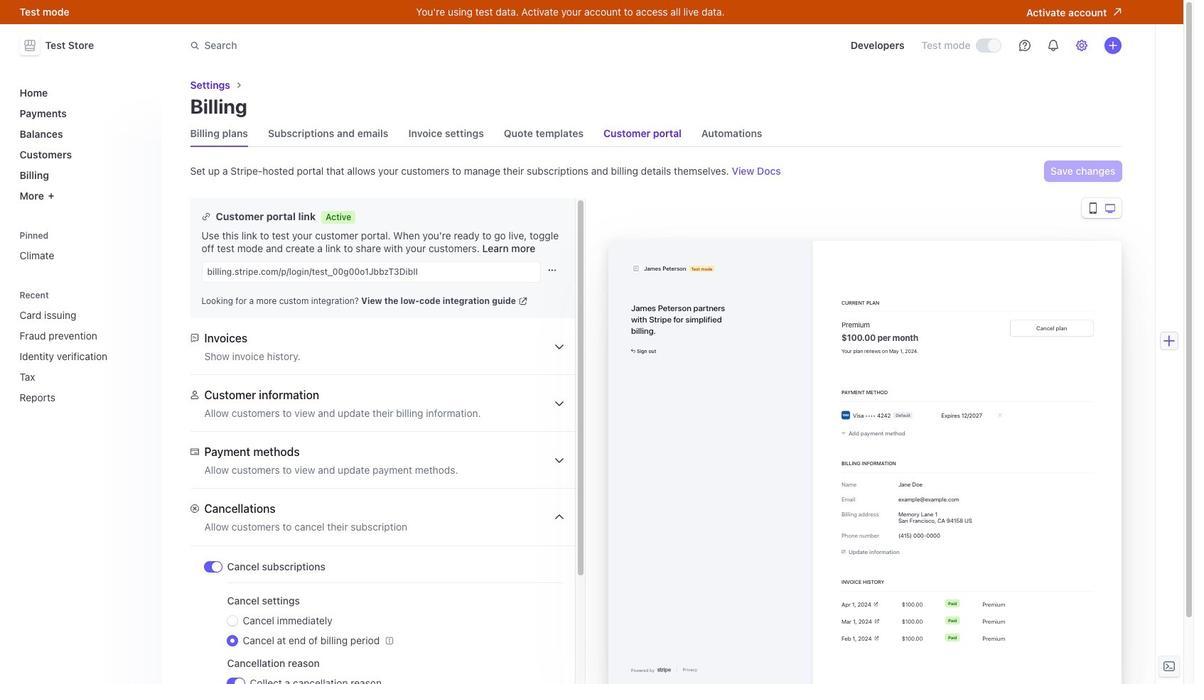 Task type: describe. For each thing, give the bounding box(es) containing it.
Test mode checkbox
[[976, 39, 1000, 52]]

stripe image
[[657, 668, 671, 673]]

core navigation links element
[[14, 81, 153, 208]]

notifications image
[[1047, 40, 1059, 51]]

Search text field
[[182, 32, 582, 59]]



Task type: locate. For each thing, give the bounding box(es) containing it.
1 recent element from the top
[[14, 285, 153, 409]]

edit pins image
[[139, 231, 147, 240]]

2 recent element from the top
[[14, 303, 153, 409]]

help image
[[1019, 40, 1030, 51]]

settings image
[[1076, 40, 1087, 51]]

clear history image
[[139, 291, 147, 300]]

pinned element
[[14, 226, 153, 267]]

svg image
[[548, 266, 556, 275]]

recent element
[[14, 285, 153, 409], [14, 303, 153, 409]]

None search field
[[182, 32, 582, 59]]

tab list
[[190, 121, 1121, 147]]



Task type: vqa. For each thing, say whether or not it's contained in the screenshot.
Test mode OPTION
yes



